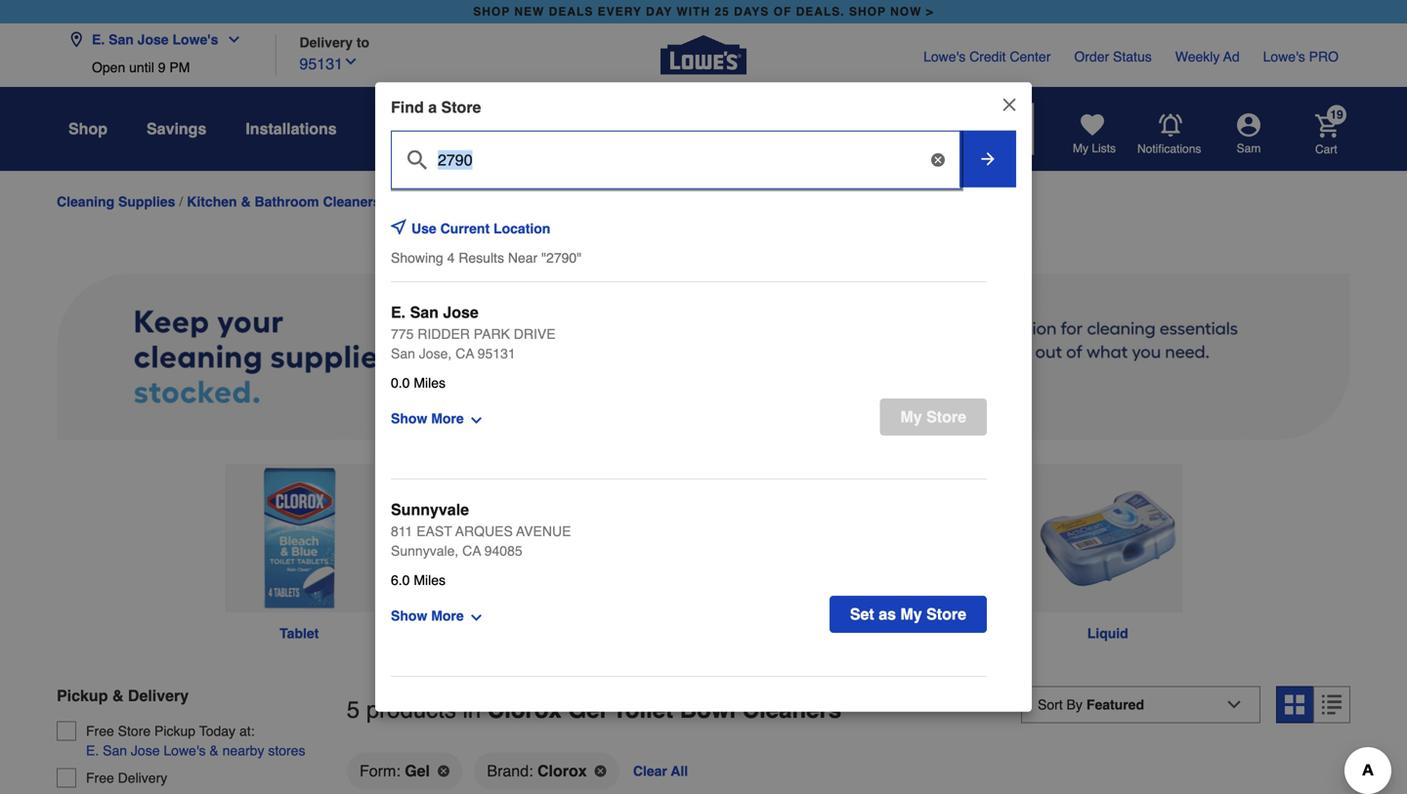 Task type: vqa. For each thing, say whether or not it's contained in the screenshot.
Toaster Ovens
no



Task type: describe. For each thing, give the bounding box(es) containing it.
1 shop from the left
[[473, 5, 510, 19]]

results
[[459, 250, 504, 266]]

with
[[677, 5, 710, 19]]

brand: clorox
[[487, 762, 587, 780]]

all
[[671, 764, 688, 779]]

current
[[440, 221, 490, 236]]

my lists link
[[1073, 113, 1116, 156]]

search image
[[961, 118, 981, 137]]

more for sunnyvale
[[431, 608, 464, 624]]

showing                                      4                                     results near "2790"
[[391, 250, 582, 266]]

my inside "button"
[[900, 605, 922, 623]]

e. san jose lowe's & nearby stores
[[86, 743, 305, 759]]

sunnyvale 811 east arques avenue sunnyvale, ca 94085
[[391, 501, 571, 559]]

e. for e. san jose 775 ridder park drive san jose, ca 95131
[[391, 303, 406, 321]]

location image
[[68, 32, 84, 47]]

arrow right image
[[978, 149, 998, 169]]

east
[[416, 524, 452, 539]]

nearby
[[222, 743, 264, 759]]

store inside "button"
[[926, 605, 966, 623]]

94085
[[484, 543, 522, 559]]

2 vertical spatial delivery
[[118, 771, 167, 786]]

25
[[715, 5, 730, 19]]

as
[[879, 605, 896, 623]]

0 vertical spatial bowl
[[432, 194, 464, 209]]

19
[[1330, 108, 1343, 122]]

lowe's left "pro"
[[1263, 49, 1305, 64]]

to
[[357, 35, 369, 50]]

in
[[463, 697, 481, 724]]

days
[[734, 5, 769, 19]]

clorox link
[[380, 464, 542, 644]]

lysol link
[[865, 464, 1027, 644]]

my for my lists
[[1073, 142, 1089, 155]]

camera image
[[1005, 119, 1024, 139]]

lowe's pro link
[[1263, 47, 1339, 66]]

0 vertical spatial delivery
[[299, 35, 353, 50]]

1 horizontal spatial pickup
[[154, 724, 195, 739]]

6.0
[[391, 572, 410, 588]]

pro
[[1309, 49, 1339, 64]]

shop
[[68, 120, 107, 138]]

ridder
[[417, 326, 470, 342]]

fremont link
[[391, 695, 453, 719]]

order status link
[[1074, 47, 1152, 66]]

avenue
[[516, 524, 571, 539]]

a
[[428, 98, 437, 116]]

95131 inside button
[[299, 55, 343, 73]]

notifications
[[1137, 142, 1201, 156]]

shop new deals every day with 25 days of deals. shop now >
[[473, 5, 934, 19]]

show for e. san jose
[[391, 411, 427, 426]]

center
[[1010, 49, 1051, 64]]

& inside button
[[406, 120, 417, 138]]

drive
[[514, 326, 556, 342]]

deals
[[549, 5, 593, 19]]

1 horizontal spatial gel
[[568, 697, 606, 724]]

my store
[[900, 408, 966, 426]]

show more for sunnyvale
[[391, 608, 464, 624]]

list box containing form:
[[347, 752, 1350, 794]]

use current location
[[411, 221, 550, 236]]

diy & ideas button
[[376, 111, 462, 147]]

kitchen & bathroom cleaners link
[[187, 194, 381, 209]]

store inside button
[[926, 408, 966, 426]]

free for free delivery
[[86, 771, 114, 786]]

bathroom
[[255, 194, 319, 209]]

1 vertical spatial clorox
[[487, 697, 562, 724]]

lowe's home improvement notification center image
[[1159, 114, 1182, 137]]

0 vertical spatial pickup
[[57, 687, 108, 705]]

/
[[179, 194, 183, 210]]

until
[[129, 60, 154, 75]]

lowe's up pm
[[172, 32, 218, 47]]

weekly ad link
[[1175, 47, 1240, 66]]

toilet bowl cleaners link
[[392, 194, 526, 209]]

jose for e. san jose lowe's & nearby stores
[[131, 743, 160, 759]]

clear all
[[633, 764, 688, 779]]

open
[[92, 60, 125, 75]]

location
[[493, 221, 550, 236]]

near
[[508, 250, 538, 266]]

95131 button
[[299, 50, 359, 76]]

today
[[199, 724, 236, 739]]

installations button
[[246, 111, 337, 147]]

showing
[[391, 250, 443, 266]]

5
[[347, 697, 360, 724]]

cleaning supplies / kitchen & bathroom cleaners
[[57, 194, 381, 210]]

cleaning
[[57, 194, 114, 209]]

set
[[850, 605, 874, 623]]

& inside button
[[210, 743, 219, 759]]

jose,
[[419, 346, 452, 361]]

credit
[[969, 49, 1006, 64]]

lowe's inside 'link'
[[923, 49, 966, 64]]

1 vertical spatial gel
[[405, 762, 430, 780]]

ideas
[[422, 120, 462, 138]]

my lists
[[1073, 142, 1116, 155]]

savings button
[[147, 111, 207, 147]]

san for e. san jose lowe's
[[109, 32, 134, 47]]

lowe's home improvement logo image
[[661, 12, 747, 98]]

lysol
[[924, 626, 968, 642]]

shop new deals every day with 25 days of deals. shop now > link
[[469, 0, 938, 23]]

9
[[158, 60, 166, 75]]

close circle filled image for gel
[[438, 766, 449, 777]]

sunnyvale link
[[391, 498, 469, 522]]

tablet
[[280, 626, 319, 642]]

sunnyvale,
[[391, 543, 459, 559]]

lowe's pro
[[1263, 49, 1339, 64]]

use
[[411, 221, 436, 236]]

lowe's home improvement cart image
[[1315, 114, 1339, 138]]

ca inside e. san jose 775 ridder park drive san jose, ca 95131
[[455, 346, 474, 361]]



Task type: locate. For each thing, give the bounding box(es) containing it.
close image
[[1000, 95, 1019, 115]]

new
[[514, 5, 545, 19]]

ca
[[455, 346, 474, 361], [462, 543, 481, 559]]

0 vertical spatial gel
[[568, 697, 606, 724]]

1 more from the top
[[431, 411, 464, 426]]

free down free store pickup today at:
[[86, 771, 114, 786]]

0 vertical spatial free
[[86, 724, 114, 739]]

toilet
[[392, 194, 428, 209], [613, 697, 673, 724]]

None search field
[[501, 103, 1034, 173]]

status
[[1113, 49, 1152, 64]]

show for sunnyvale
[[391, 608, 427, 624]]

jose inside 'e. san jose lowe's' button
[[137, 32, 169, 47]]

e. up 775
[[391, 303, 406, 321]]

grid view image
[[1285, 695, 1304, 715]]

95131
[[299, 55, 343, 73], [478, 346, 516, 361]]

chevron down image
[[218, 32, 242, 47], [343, 54, 359, 69]]

free for free store pickup today at:
[[86, 724, 114, 739]]

shop button
[[68, 111, 107, 147]]

shop left now
[[849, 5, 886, 19]]

chevron down image inside 'e. san jose lowe's' button
[[218, 32, 242, 47]]

free down pickup & delivery
[[86, 724, 114, 739]]

more
[[431, 411, 464, 426], [431, 608, 464, 624]]

more down 6.0 miles
[[431, 608, 464, 624]]

diy & ideas
[[376, 120, 462, 138]]

clear
[[633, 764, 667, 779]]

1 horizontal spatial chevron down image
[[343, 54, 359, 69]]

liquid
[[1087, 626, 1128, 642]]

keep your cleaning supplies stocked. set up a subscription for cleaning essentials. get started. image
[[57, 245, 1350, 441]]

jose for e. san jose 775 ridder park drive san jose, ca 95131
[[443, 303, 479, 321]]

95131 down park
[[478, 346, 516, 361]]

chevron down image inside the 95131 button
[[343, 54, 359, 69]]

ca down ridder
[[455, 346, 474, 361]]

e. inside e. san jose 775 ridder park drive san jose, ca 95131
[[391, 303, 406, 321]]

miles
[[414, 375, 446, 391], [414, 572, 446, 588]]

0.0 miles
[[391, 375, 446, 391]]

1 vertical spatial 95131
[[478, 346, 516, 361]]

delivery down free store pickup today at:
[[118, 771, 167, 786]]

0 horizontal spatial bowl
[[432, 194, 464, 209]]

1 horizontal spatial bowl
[[680, 697, 736, 724]]

jose down free store pickup today at:
[[131, 743, 160, 759]]

e. san jose 775 ridder park drive san jose, ca 95131
[[391, 303, 556, 361]]

Search Query text field
[[502, 104, 945, 154]]

2 free from the top
[[86, 771, 114, 786]]

e. san jose lowe's & nearby stores button
[[86, 741, 305, 761]]

0 vertical spatial chevron down image
[[218, 32, 242, 47]]

my for my store
[[900, 408, 922, 426]]

pickup
[[57, 687, 108, 705], [154, 724, 195, 739]]

& inside cleaning supplies / kitchen & bathroom cleaners
[[241, 194, 251, 209]]

delivery up free store pickup today at:
[[128, 687, 189, 705]]

san up ridder
[[410, 303, 439, 321]]

2 miles from the top
[[414, 572, 446, 588]]

clorox down 6.0 miles
[[439, 626, 483, 642]]

bowl
[[432, 194, 464, 209], [680, 697, 736, 724]]

pickup & delivery
[[57, 687, 189, 705]]

1 show more from the top
[[391, 411, 464, 426]]

jose for e. san jose lowe's
[[137, 32, 169, 47]]

cart
[[1315, 142, 1337, 156]]

811
[[391, 524, 413, 539]]

order
[[1074, 49, 1109, 64]]

lowe's home improvement lists image
[[1081, 113, 1104, 137]]

sunnyvale
[[391, 501, 469, 519]]

weekly ad
[[1175, 49, 1240, 64]]

2 horizontal spatial cleaners
[[742, 697, 842, 724]]

2 more from the top
[[431, 608, 464, 624]]

e. san jose link
[[391, 301, 479, 324]]

at:
[[239, 724, 255, 739]]

delivery left to
[[299, 35, 353, 50]]

0 vertical spatial e.
[[92, 32, 105, 47]]

toilet up the gps image
[[392, 194, 428, 209]]

1 close circle filled image from the left
[[438, 766, 449, 777]]

set as my store
[[850, 605, 966, 623]]

1 vertical spatial free
[[86, 771, 114, 786]]

& down find
[[406, 120, 417, 138]]

1 miles from the top
[[414, 375, 446, 391]]

more down 0.0 miles
[[431, 411, 464, 426]]

0 horizontal spatial 95131
[[299, 55, 343, 73]]

sam button
[[1202, 113, 1296, 156]]

2 vertical spatial e.
[[86, 743, 99, 759]]

1 vertical spatial more
[[431, 608, 464, 624]]

jose inside e. san jose lowe's & nearby stores button
[[131, 743, 160, 759]]

0 horizontal spatial chevron down image
[[218, 32, 242, 47]]

close circle filled image right form: gel
[[438, 766, 449, 777]]

0 horizontal spatial pickup
[[57, 687, 108, 705]]

clear all button
[[631, 752, 690, 791]]

bowl up current
[[432, 194, 464, 209]]

0 vertical spatial miles
[[414, 375, 446, 391]]

"2790"
[[541, 250, 582, 266]]

2 close circle filled image from the left
[[595, 766, 606, 777]]

free delivery
[[86, 771, 167, 786]]

1 show from the top
[[391, 411, 427, 426]]

delivery
[[299, 35, 353, 50], [128, 687, 189, 705], [118, 771, 167, 786]]

1 vertical spatial bowl
[[680, 697, 736, 724]]

0 vertical spatial show
[[391, 411, 427, 426]]

2 shop from the left
[[849, 5, 886, 19]]

0 vertical spatial my
[[1073, 142, 1089, 155]]

1 vertical spatial miles
[[414, 572, 446, 588]]

my store button
[[880, 398, 987, 436]]

0 horizontal spatial gel
[[405, 762, 430, 780]]

gps image
[[391, 219, 406, 235]]

gel up brand: clorox
[[568, 697, 606, 724]]

& right kitchen
[[241, 194, 251, 209]]

san up open
[[109, 32, 134, 47]]

show more down 6.0 miles
[[391, 608, 464, 624]]

jose up 9
[[137, 32, 169, 47]]

1 vertical spatial my
[[900, 408, 922, 426]]

miles right 6.0
[[414, 572, 446, 588]]

show more for e. san jose
[[391, 411, 464, 426]]

0 vertical spatial ca
[[455, 346, 474, 361]]

e. for e. san jose lowe's & nearby stores
[[86, 743, 99, 759]]

Zip Code, City, State or Store # text field
[[399, 140, 952, 170]]

0 horizontal spatial toilet
[[392, 194, 428, 209]]

1 horizontal spatial cleaners
[[468, 194, 526, 209]]

liquid link
[[1027, 464, 1189, 644]]

brand:
[[487, 762, 533, 780]]

shop
[[473, 5, 510, 19], [849, 5, 886, 19]]

miles for sunnyvale
[[414, 572, 446, 588]]

pickup up e. san jose lowe's & nearby stores button
[[154, 724, 195, 739]]

0 vertical spatial toilet
[[392, 194, 428, 209]]

gel
[[568, 697, 606, 724], [405, 762, 430, 780]]

pickup up free delivery
[[57, 687, 108, 705]]

2 vertical spatial clorox
[[537, 762, 587, 780]]

e. san jose lowe's button
[[68, 20, 250, 60]]

every
[[598, 5, 642, 19]]

2 show more from the top
[[391, 608, 464, 624]]

4
[[447, 250, 455, 266]]

e. right location image
[[92, 32, 105, 47]]

free store pickup today at:
[[86, 724, 255, 739]]

clorox right brand:
[[537, 762, 587, 780]]

lowe's down free store pickup today at:
[[164, 743, 206, 759]]

fremont
[[391, 698, 453, 716]]

0.0
[[391, 375, 410, 391]]

miles right 0.0
[[414, 375, 446, 391]]

& up free store pickup today at:
[[112, 687, 124, 705]]

0 horizontal spatial cleaners
[[323, 194, 381, 209]]

san for e. san jose 775 ridder park drive san jose, ca 95131
[[410, 303, 439, 321]]

ca inside sunnyvale 811 east arques avenue sunnyvale, ca 94085
[[462, 543, 481, 559]]

0 horizontal spatial close circle filled image
[[438, 766, 449, 777]]

e. for e. san jose lowe's
[[92, 32, 105, 47]]

close circle filled image
[[438, 766, 449, 777], [595, 766, 606, 777]]

list view image
[[1322, 695, 1342, 715]]

deals.
[[796, 5, 845, 19]]

0 vertical spatial show more
[[391, 411, 464, 426]]

1 vertical spatial show
[[391, 608, 427, 624]]

san down 775
[[391, 346, 415, 361]]

e. up free delivery
[[86, 743, 99, 759]]

my inside button
[[900, 408, 922, 426]]

show down 0.0
[[391, 411, 427, 426]]

san for e. san jose lowe's & nearby stores
[[103, 743, 127, 759]]

find
[[391, 98, 424, 116]]

weekly
[[1175, 49, 1220, 64]]

more for e. san jose
[[431, 411, 464, 426]]

0 horizontal spatial shop
[[473, 5, 510, 19]]

1 vertical spatial pickup
[[154, 724, 195, 739]]

tablet link
[[218, 464, 380, 644]]

0 vertical spatial jose
[[137, 32, 169, 47]]

>
[[926, 5, 934, 19]]

miles for e. san jose
[[414, 375, 446, 391]]

1 horizontal spatial close circle filled image
[[595, 766, 606, 777]]

1 vertical spatial ca
[[462, 543, 481, 559]]

toilet up clear
[[613, 697, 673, 724]]

products
[[366, 697, 456, 724]]

stores
[[268, 743, 305, 759]]

2 vertical spatial my
[[900, 605, 922, 623]]

show down 6.0
[[391, 608, 427, 624]]

list box
[[347, 752, 1350, 794]]

now
[[890, 5, 922, 19]]

2 vertical spatial jose
[[131, 743, 160, 759]]

pm
[[169, 60, 190, 75]]

clorox right in
[[487, 697, 562, 724]]

installations
[[246, 120, 337, 138]]

6.0 miles
[[391, 572, 446, 588]]

1 horizontal spatial 95131
[[478, 346, 516, 361]]

my
[[1073, 142, 1089, 155], [900, 408, 922, 426], [900, 605, 922, 623]]

775
[[391, 326, 414, 342]]

ca down arques
[[462, 543, 481, 559]]

cleaning supplies link
[[57, 194, 175, 209]]

1 free from the top
[[86, 724, 114, 739]]

1 horizontal spatial toilet
[[613, 697, 673, 724]]

cleaners inside cleaning supplies / kitchen & bathroom cleaners
[[323, 194, 381, 209]]

set as my store button
[[829, 596, 987, 633]]

95131 inside e. san jose 775 ridder park drive san jose, ca 95131
[[478, 346, 516, 361]]

delivery to
[[299, 35, 369, 50]]

1 vertical spatial delivery
[[128, 687, 189, 705]]

gel right form:
[[405, 762, 430, 780]]

show more down 0.0 miles
[[391, 411, 464, 426]]

1 vertical spatial toilet
[[613, 697, 673, 724]]

arques
[[455, 524, 513, 539]]

sam
[[1237, 142, 1261, 155]]

cleaners
[[323, 194, 381, 209], [468, 194, 526, 209], [742, 697, 842, 724]]

san up free delivery
[[103, 743, 127, 759]]

jose up ridder
[[443, 303, 479, 321]]

close circle filled image left clear
[[595, 766, 606, 777]]

& down today
[[210, 743, 219, 759]]

show more
[[391, 411, 464, 426], [391, 608, 464, 624]]

order status
[[1074, 49, 1152, 64]]

find a store
[[391, 98, 481, 116]]

1 vertical spatial chevron down image
[[343, 54, 359, 69]]

jose inside e. san jose 775 ridder park drive san jose, ca 95131
[[443, 303, 479, 321]]

0 vertical spatial more
[[431, 411, 464, 426]]

clorox
[[439, 626, 483, 642], [487, 697, 562, 724], [537, 762, 587, 780]]

supplies
[[118, 194, 175, 209]]

0 vertical spatial 95131
[[299, 55, 343, 73]]

1 vertical spatial jose
[[443, 303, 479, 321]]

open until 9 pm
[[92, 60, 190, 75]]

1 horizontal spatial shop
[[849, 5, 886, 19]]

shop left the new
[[473, 5, 510, 19]]

0 vertical spatial clorox
[[439, 626, 483, 642]]

2 show from the top
[[391, 608, 427, 624]]

close circle filled image for clorox
[[595, 766, 606, 777]]

san
[[109, 32, 134, 47], [410, 303, 439, 321], [391, 346, 415, 361], [103, 743, 127, 759]]

1 vertical spatial show more
[[391, 608, 464, 624]]

1 vertical spatial e.
[[391, 303, 406, 321]]

95131 down delivery to
[[299, 55, 343, 73]]

lowe's left credit
[[923, 49, 966, 64]]

bowl up all
[[680, 697, 736, 724]]



